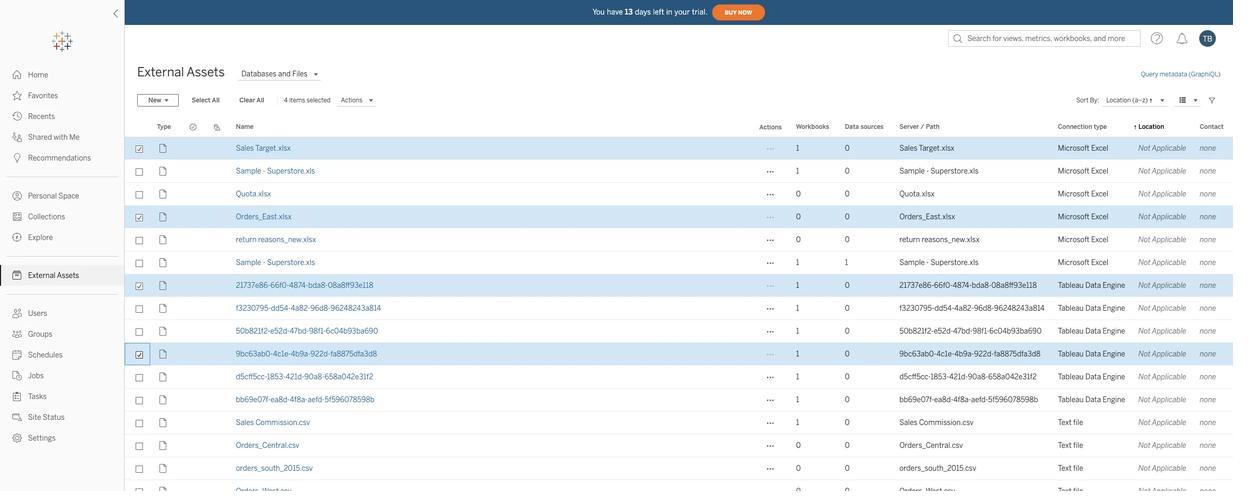 Task type: describe. For each thing, give the bounding box(es) containing it.
by text only_f5he34f image for collections
[[12, 212, 22, 221]]

by text only_f5he34f image for home
[[12, 70, 22, 80]]

users link
[[0, 303, 124, 324]]

row containing sales commission.csv
[[125, 412, 1233, 435]]

type
[[1094, 123, 1107, 130]]

2 96d8- from the left
[[974, 304, 995, 313]]

0 for quota.xlsx
[[845, 190, 850, 199]]

site
[[28, 413, 41, 422]]

2 aefd- from the left
[[972, 396, 989, 404]]

1 orders_south_2015.csv from the left
[[236, 464, 313, 473]]

2 f3230795- from the left
[[900, 304, 935, 313]]

f3230795-dd54-4a82-96d8-96248243a814 link
[[236, 304, 381, 313]]

not for row containing bb69e07f-ea8d-4f8a-aefd-5f596078598b
[[1139, 396, 1151, 404]]

1 bb69e07f- from the left
[[236, 396, 271, 404]]

1 f3230795-dd54-4a82-96d8-96248243a814 from the left
[[236, 304, 381, 313]]

file (microsoft excel) image for sales
[[157, 142, 169, 155]]

1 bda8- from the left
[[308, 281, 328, 290]]

sales target.xlsx link
[[236, 144, 291, 153]]

1 bb69e07f-ea8d-4f8a-aefd-5f596078598b from the left
[[236, 396, 375, 404]]

name
[[236, 123, 254, 130]]

2 5f596078598b from the left
[[989, 396, 1038, 404]]

by text only_f5he34f image for site status
[[12, 413, 22, 422]]

buy
[[725, 9, 737, 16]]

1 commission.csv from the left
[[256, 418, 310, 427]]

1 ea8d- from the left
[[271, 396, 290, 404]]

by text only_f5he34f image for personal space
[[12, 191, 22, 201]]

data for f3230795-dd54-4a82-96d8-96248243a814
[[1086, 304, 1101, 313]]

settings link
[[0, 428, 124, 449]]

server
[[900, 123, 919, 130]]

50b821f2-e52d-47bd-98f1-6c04b93ba690 link
[[236, 327, 378, 336]]

new button
[[137, 94, 179, 107]]

2 9bc63ab0- from the left
[[900, 350, 937, 359]]

excel for orders_east.xlsx 'link'
[[1092, 213, 1109, 221]]

2 sales commission.csv from the left
[[900, 418, 974, 427]]

clear all button
[[233, 94, 271, 107]]

shared with me
[[28, 133, 80, 142]]

applicable for row containing return reasons_new.xlsx
[[1152, 235, 1187, 244]]

2 fa8875dfa3d8 from the left
[[994, 350, 1041, 359]]

type
[[157, 123, 171, 130]]

server / path
[[900, 123, 940, 130]]

site status link
[[0, 407, 124, 428]]

1 aefd- from the left
[[308, 396, 325, 404]]

new
[[148, 97, 161, 104]]

location (a–z) button
[[1103, 94, 1168, 107]]

sort
[[1077, 97, 1089, 104]]

1 for row containing f3230795-dd54-4a82-96d8-96248243a814
[[796, 304, 799, 313]]

file (tableau data engine) image for d5cff5cc-
[[157, 371, 169, 383]]

9bc63ab0-4c1e-4b9a-922d-fa8875dfa3d8 link
[[236, 350, 377, 359]]

your
[[675, 8, 690, 16]]

applicable for row containing f3230795-dd54-4a82-96d8-96248243a814
[[1152, 304, 1187, 313]]

file (microsoft excel) image for sample
[[157, 257, 169, 269]]

by text only_f5he34f image for explore
[[12, 233, 22, 242]]

external assets link
[[0, 265, 124, 286]]

0 vertical spatial external assets
[[137, 64, 225, 80]]

1 98f1- from the left
[[309, 327, 326, 336]]

none for row containing bb69e07f-ea8d-4f8a-aefd-5f596078598b
[[1200, 396, 1217, 404]]

4
[[284, 97, 288, 104]]

by text only_f5he34f image for users
[[12, 309, 22, 318]]

1 d5cff5cc-1853-421d-90a8-658a042e31f2 from the left
[[236, 373, 373, 382]]

selected
[[307, 97, 331, 104]]

excel for sample - superstore.xls link corresponding to 0
[[1092, 167, 1109, 176]]

2 f3230795-dd54-4a82-96d8-96248243a814 from the left
[[900, 304, 1045, 313]]

2 4874- from the left
[[953, 281, 972, 290]]

file (text file) image for sales commission.csv
[[157, 417, 169, 429]]

favorites link
[[0, 85, 124, 106]]

groups
[[28, 330, 52, 339]]

you have 13 days left in your trial.
[[593, 8, 708, 16]]

2 bb69e07f-ea8d-4f8a-aefd-5f596078598b from the left
[[900, 396, 1038, 404]]

personal space
[[28, 192, 79, 201]]

1 90a8- from the left
[[304, 373, 325, 382]]

1 for 2nd row
[[796, 167, 799, 176]]

2 6c04b93ba690 from the left
[[990, 327, 1042, 336]]

1 21737e86- from the left
[[236, 281, 271, 290]]

0 for sales commission.csv
[[845, 418, 850, 427]]

buy now button
[[712, 4, 765, 21]]

2 96248243a814 from the left
[[995, 304, 1045, 313]]

row group containing sales target.xlsx
[[125, 137, 1233, 491]]

recommendations
[[28, 154, 91, 163]]

0 vertical spatial external
[[137, 64, 184, 80]]

1 4874- from the left
[[289, 281, 308, 290]]

1 922d- from the left
[[311, 350, 331, 359]]

not applicable for sample - superstore.xls link corresponding to 0
[[1139, 167, 1187, 176]]

file (tableau data engine) image for 21737e86-
[[157, 279, 169, 292]]

now
[[738, 9, 752, 16]]

recents link
[[0, 106, 124, 127]]

2 50b821f2- from the left
[[900, 327, 934, 336]]

by text only_f5he34f image for tasks
[[12, 392, 22, 401]]

favorites
[[28, 91, 58, 100]]

location for location
[[1139, 123, 1165, 130]]

settings
[[28, 434, 56, 443]]

have
[[607, 8, 623, 16]]

text file for sales commission.csv
[[1058, 418, 1084, 427]]

applicable for row containing 50b821f2-e52d-47bd-98f1-6c04b93ba690
[[1152, 327, 1187, 336]]

2 target.xlsx from the left
[[919, 144, 955, 153]]

none for row containing orders_south_2015.csv
[[1200, 464, 1217, 473]]

personal space link
[[0, 186, 124, 206]]

2 08a8ff93e118 from the left
[[992, 281, 1037, 290]]

users
[[28, 309, 47, 318]]

tableau for 08a8ff93e118
[[1058, 281, 1084, 290]]

excel for quota.xlsx link
[[1092, 190, 1109, 199]]

2 4f8a- from the left
[[954, 396, 972, 404]]

files
[[292, 70, 308, 78]]

13
[[625, 8, 633, 16]]

2 orders_south_2015.csv from the left
[[900, 464, 977, 473]]

2 9bc63ab0-4c1e-4b9a-922d-fa8875dfa3d8 from the left
[[900, 350, 1041, 359]]

file (tableau data engine) image for 50b821f2-
[[157, 325, 169, 338]]

shared
[[28, 133, 52, 142]]

1 for row containing sales target.xlsx
[[796, 144, 799, 153]]

databases
[[241, 70, 277, 78]]

2 922d- from the left
[[975, 350, 994, 359]]

not applicable for sample - superstore.xls link related to 1
[[1139, 258, 1187, 267]]

applicable for row containing 9bc63ab0-4c1e-4b9a-922d-fa8875dfa3d8
[[1152, 350, 1187, 359]]

1 for row containing sales commission.csv
[[796, 418, 799, 427]]

none for row containing orders_east.xlsx
[[1200, 213, 1217, 221]]

1 4f8a- from the left
[[290, 396, 308, 404]]

none for row containing sales commission.csv
[[1200, 418, 1217, 427]]

0 for 9bc63ab0-4c1e-4b9a-922d-fa8875dfa3d8
[[845, 350, 850, 359]]

not applicable for the 9bc63ab0-4c1e-4b9a-922d-fa8875dfa3d8 link
[[1139, 350, 1187, 359]]

(graphiql)
[[1189, 71, 1221, 78]]

1 return reasons_new.xlsx from the left
[[236, 235, 316, 244]]

2 98f1- from the left
[[973, 327, 990, 336]]

clear all
[[239, 97, 264, 104]]

tableau for 5f596078598b
[[1058, 396, 1084, 404]]

1 08a8ff93e118 from the left
[[328, 281, 373, 290]]

text file for orders_south_2015.csv
[[1058, 464, 1084, 473]]

file (text file) image
[[157, 462, 169, 475]]

0 for sample - superstore.xls
[[845, 167, 850, 176]]

none for row containing 21737e86-66f0-4874-bda8-08a8ff93e118
[[1200, 281, 1217, 290]]

16 row from the top
[[125, 480, 1233, 491]]

none for row containing orders_central.csv
[[1200, 441, 1217, 450]]

1 658a042e31f2 from the left
[[325, 373, 373, 382]]

1 47bd- from the left
[[290, 327, 309, 336]]

jobs
[[28, 372, 44, 380]]

contact
[[1200, 123, 1224, 130]]

applicable for row containing orders_east.xlsx
[[1152, 213, 1187, 221]]

0 for sales target.xlsx
[[845, 144, 850, 153]]

2 4b9a- from the left
[[955, 350, 975, 359]]

groups link
[[0, 324, 124, 345]]

1 9bc63ab0- from the left
[[236, 350, 273, 359]]

2 d5cff5cc- from the left
[[900, 373, 931, 382]]

databases and files button
[[237, 68, 321, 80]]

1 for row containing d5cff5cc-1853-421d-90a8-658a042e31f2
[[796, 373, 799, 382]]

1 4c1e- from the left
[[273, 350, 291, 359]]

1 quota.xlsx from the left
[[236, 190, 271, 199]]

1 4a82- from the left
[[291, 304, 311, 313]]

1 6c04b93ba690 from the left
[[326, 327, 378, 336]]

collections link
[[0, 206, 124, 227]]

1 9bc63ab0-4c1e-4b9a-922d-fa8875dfa3d8 from the left
[[236, 350, 377, 359]]

/
[[921, 123, 925, 130]]

2 4a82- from the left
[[955, 304, 974, 313]]

data for d5cff5cc-1853-421d-90a8-658a042e31f2
[[1086, 373, 1101, 382]]

in
[[666, 8, 673, 16]]

1 50b821f2- from the left
[[236, 327, 270, 336]]

clear
[[239, 97, 255, 104]]

1 d5cff5cc- from the left
[[236, 373, 267, 382]]

2 21737e86- from the left
[[900, 281, 934, 290]]

explore
[[28, 233, 53, 242]]

2 commission.csv from the left
[[919, 418, 974, 427]]

external assets inside main navigation. press the up and down arrow keys to access links. element
[[28, 271, 79, 280]]

2 row from the top
[[125, 160, 1233, 183]]

connection
[[1058, 123, 1093, 130]]

0 for bb69e07f-ea8d-4f8a-aefd-5f596078598b
[[845, 396, 850, 404]]

2 ea8d- from the left
[[935, 396, 954, 404]]

applicable for 2nd row
[[1152, 167, 1187, 176]]

2 e52d- from the left
[[934, 327, 954, 336]]

grid containing sales target.xlsx
[[125, 117, 1233, 491]]

sales commission.csv link
[[236, 418, 310, 427]]

applicable for row containing 21737e86-66f0-4874-bda8-08a8ff93e118
[[1152, 281, 1187, 290]]

not for 6th row
[[1139, 258, 1151, 267]]

2 421d- from the left
[[950, 373, 968, 382]]

databases and files
[[241, 70, 308, 78]]

1 96d8- from the left
[[311, 304, 331, 313]]

recommendations link
[[0, 148, 124, 168]]

1 96248243a814 from the left
[[331, 304, 381, 313]]

by text only_f5he34f image for recents
[[12, 112, 22, 121]]

1 1853- from the left
[[267, 373, 286, 382]]

microsoft excel for sample - superstore.xls link related to 1
[[1058, 258, 1109, 267]]

2 quota.xlsx from the left
[[900, 190, 935, 199]]

2 reasons_new.xlsx from the left
[[922, 235, 980, 244]]

6 row from the top
[[125, 252, 1233, 274]]

2 50b821f2-e52d-47bd-98f1-6c04b93ba690 from the left
[[900, 327, 1042, 336]]

explore link
[[0, 227, 124, 248]]

1 return from the left
[[236, 235, 257, 244]]

sort by:
[[1077, 97, 1100, 104]]

1 sales commission.csv from the left
[[236, 418, 310, 427]]

main navigation. press the up and down arrow keys to access links. element
[[0, 64, 124, 449]]

home
[[28, 71, 48, 80]]

2 658a042e31f2 from the left
[[988, 373, 1037, 382]]

1 5f596078598b from the left
[[325, 396, 375, 404]]

0 for d5cff5cc-1853-421d-90a8-658a042e31f2
[[845, 373, 850, 382]]

0 for orders_east.xlsx
[[845, 213, 850, 221]]

query metadata (graphiql)
[[1141, 71, 1221, 78]]

2 bb69e07f- from the left
[[900, 396, 935, 404]]

tasks
[[28, 392, 47, 401]]

0 for f3230795-dd54-4a82-96d8-96248243a814
[[845, 304, 850, 313]]

actions button
[[337, 94, 376, 107]]

1 4b9a- from the left
[[291, 350, 311, 359]]

data sources
[[845, 123, 884, 130]]

row containing bb69e07f-ea8d-4f8a-aefd-5f596078598b
[[125, 389, 1233, 412]]

not for row containing f3230795-dd54-4a82-96d8-96248243a814
[[1139, 304, 1151, 313]]

orders_central.csv link
[[236, 441, 300, 450]]

data for 9bc63ab0-4c1e-4b9a-922d-fa8875dfa3d8
[[1086, 350, 1101, 359]]

not for row containing 50b821f2-e52d-47bd-98f1-6c04b93ba690
[[1139, 327, 1151, 336]]

4 items selected
[[284, 97, 331, 104]]

file (microsoft excel) image for return
[[157, 234, 169, 246]]

buy now
[[725, 9, 752, 16]]

site status
[[28, 413, 65, 422]]

workbooks
[[796, 123, 830, 130]]

and
[[278, 70, 291, 78]]

status
[[43, 413, 65, 422]]

1 target.xlsx from the left
[[255, 144, 291, 153]]

data for bb69e07f-ea8d-4f8a-aefd-5f596078598b
[[1086, 396, 1101, 404]]

location (a–z)
[[1107, 96, 1148, 104]]

collections
[[28, 213, 65, 221]]

1 66f0- from the left
[[271, 281, 289, 290]]

Search for views, metrics, workbooks, and more text field
[[949, 30, 1141, 47]]

file (tableau data engine) image for bb69e07f-
[[157, 394, 169, 406]]

2 21737e86-66f0-4874-bda8-08a8ff93e118 from the left
[[900, 281, 1037, 290]]

tasks link
[[0, 386, 124, 407]]

3 file (text file) image from the top
[[157, 485, 169, 491]]

1 reasons_new.xlsx from the left
[[258, 235, 316, 244]]

tableau data engine for f3230795-dd54-4a82-96d8-96248243a814
[[1058, 304, 1126, 313]]

not for row containing orders_east.xlsx
[[1139, 213, 1151, 221]]

1 file (microsoft excel) image from the top
[[157, 211, 169, 223]]

select all
[[192, 97, 220, 104]]

applicable for row containing orders_central.csv
[[1152, 441, 1187, 450]]

not applicable for d5cff5cc-1853-421d-90a8-658a042e31f2 link
[[1139, 373, 1187, 382]]

tableau data engine for d5cff5cc-1853-421d-90a8-658a042e31f2
[[1058, 373, 1126, 382]]

1 e52d- from the left
[[270, 327, 290, 336]]

file for sales commission.csv
[[1074, 418, 1084, 427]]

connection type
[[1058, 123, 1107, 130]]



Task type: locate. For each thing, give the bounding box(es) containing it.
by text only_f5he34f image inside users link
[[12, 309, 22, 318]]

by text only_f5he34f image inside shared with me link
[[12, 133, 22, 142]]

4 tableau data engine from the top
[[1058, 350, 1126, 359]]

tableau
[[1058, 281, 1084, 290], [1058, 304, 1084, 313], [1058, 327, 1084, 336], [1058, 350, 1084, 359], [1058, 373, 1084, 382], [1058, 396, 1084, 404]]

1 21737e86-66f0-4874-bda8-08a8ff93e118 from the left
[[236, 281, 373, 290]]

0 horizontal spatial sales commission.csv
[[236, 418, 310, 427]]

sales
[[236, 144, 254, 153], [900, 144, 918, 153], [236, 418, 254, 427], [900, 418, 918, 427]]

sales target.xlsx down name
[[236, 144, 291, 153]]

0 horizontal spatial 66f0-
[[271, 281, 289, 290]]

by text only_f5he34f image inside home link
[[12, 70, 22, 80]]

by text only_f5he34f image left site
[[12, 413, 22, 422]]

external inside main navigation. press the up and down arrow keys to access links. element
[[28, 271, 55, 280]]

0 vertical spatial file
[[1074, 418, 1084, 427]]

all for clear all
[[257, 97, 264, 104]]

3 microsoft excel from the top
[[1058, 190, 1109, 199]]

9 by text only_f5he34f image from the top
[[12, 309, 22, 318]]

2 vertical spatial text
[[1058, 464, 1072, 473]]

2 return from the left
[[900, 235, 920, 244]]

target.xlsx
[[255, 144, 291, 153], [919, 144, 955, 153]]

sales target.xlsx down the /
[[900, 144, 955, 153]]

by text only_f5he34f image left personal at the left of page
[[12, 191, 22, 201]]

1 fa8875dfa3d8 from the left
[[331, 350, 377, 359]]

text for orders_south_2015.csv
[[1058, 464, 1072, 473]]

by text only_f5he34f image left groups
[[12, 330, 22, 339]]

by text only_f5he34f image for groups
[[12, 330, 22, 339]]

15 row from the top
[[125, 457, 1233, 480]]

3 not from the top
[[1139, 190, 1151, 199]]

not for row containing sales target.xlsx
[[1139, 144, 1151, 153]]

microsoft for return reasons_new.xlsx link
[[1058, 235, 1090, 244]]

14 none from the top
[[1200, 441, 1217, 450]]

08a8ff93e118
[[328, 281, 373, 290], [992, 281, 1037, 290]]

0 for 50b821f2-e52d-47bd-98f1-6c04b93ba690
[[845, 327, 850, 336]]

1 horizontal spatial 922d-
[[975, 350, 994, 359]]

none for row containing sales target.xlsx
[[1200, 144, 1217, 153]]

1 horizontal spatial aefd-
[[972, 396, 989, 404]]

external assets
[[137, 64, 225, 80], [28, 271, 79, 280]]

0 horizontal spatial assets
[[57, 271, 79, 280]]

data for 50b821f2-e52d-47bd-98f1-6c04b93ba690
[[1086, 327, 1101, 336]]

microsoft for sales target.xlsx link
[[1058, 144, 1090, 153]]

applicable for row containing sales commission.csv
[[1152, 418, 1187, 427]]

1 horizontal spatial 50b821f2-
[[900, 327, 934, 336]]

10 by text only_f5he34f image from the top
[[12, 330, 22, 339]]

all right select
[[212, 97, 220, 104]]

2 file (tableau data engine) image from the top
[[157, 325, 169, 338]]

engine for fa8875dfa3d8
[[1103, 350, 1126, 359]]

0 horizontal spatial 50b821f2-
[[236, 327, 270, 336]]

4a82-
[[291, 304, 311, 313], [955, 304, 974, 313]]

me
[[69, 133, 80, 142]]

none for 2nd row
[[1200, 167, 1217, 176]]

file for orders_central.csv
[[1074, 441, 1084, 450]]

0 horizontal spatial orders_east.xlsx
[[236, 213, 292, 221]]

by text only_f5he34f image left collections
[[12, 212, 22, 221]]

location
[[1107, 96, 1131, 104], [1139, 123, 1165, 130]]

0 horizontal spatial 421d-
[[286, 373, 305, 382]]

1 for 6th row
[[796, 258, 799, 267]]

actions
[[341, 97, 363, 104], [760, 124, 782, 131]]

location down (a–z)
[[1139, 123, 1165, 130]]

actions left workbooks
[[760, 124, 782, 131]]

0 horizontal spatial external
[[28, 271, 55, 280]]

sample - superstore.xls link for 1
[[236, 258, 315, 267]]

6 microsoft excel from the top
[[1058, 258, 1109, 267]]

row group
[[125, 137, 1233, 491]]

1 f3230795- from the left
[[236, 304, 271, 313]]

421d-
[[286, 373, 305, 382], [950, 373, 968, 382]]

0 horizontal spatial 50b821f2-e52d-47bd-98f1-6c04b93ba690
[[236, 327, 378, 336]]

1 horizontal spatial 96248243a814
[[995, 304, 1045, 313]]

tableau for 6c04b93ba690
[[1058, 327, 1084, 336]]

0 horizontal spatial 90a8-
[[304, 373, 325, 382]]

orders_south_2015.csv link
[[236, 464, 313, 473]]

metadata
[[1160, 71, 1188, 78]]

tableau data engine for 21737e86-66f0-4874-bda8-08a8ff93e118
[[1058, 281, 1126, 290]]

0 vertical spatial location
[[1107, 96, 1131, 104]]

1 horizontal spatial external
[[137, 64, 184, 80]]

file
[[1074, 418, 1084, 427], [1074, 441, 1084, 450], [1074, 464, 1084, 473]]

1 horizontal spatial 1853-
[[931, 373, 950, 382]]

row containing return reasons_new.xlsx
[[125, 229, 1233, 252]]

by text only_f5he34f image left recommendations
[[12, 153, 22, 163]]

row containing f3230795-dd54-4a82-96d8-96248243a814
[[125, 297, 1233, 320]]

external assets up users link
[[28, 271, 79, 280]]

1 horizontal spatial 5f596078598b
[[989, 396, 1038, 404]]

microsoft excel for orders_east.xlsx 'link'
[[1058, 213, 1109, 221]]

location inside popup button
[[1107, 96, 1131, 104]]

4 row from the top
[[125, 206, 1233, 229]]

applicable
[[1152, 144, 1187, 153], [1152, 167, 1187, 176], [1152, 190, 1187, 199], [1152, 213, 1187, 221], [1152, 235, 1187, 244], [1152, 258, 1187, 267], [1152, 281, 1187, 290], [1152, 304, 1187, 313], [1152, 327, 1187, 336], [1152, 350, 1187, 359], [1152, 373, 1187, 382], [1152, 396, 1187, 404], [1152, 418, 1187, 427], [1152, 441, 1187, 450], [1152, 464, 1187, 473]]

96248243a814
[[331, 304, 381, 313], [995, 304, 1045, 313]]

1 horizontal spatial location
[[1139, 123, 1165, 130]]

target.xlsx down path
[[919, 144, 955, 153]]

1 horizontal spatial bb69e07f-
[[900, 396, 935, 404]]

row containing orders_east.xlsx
[[125, 206, 1233, 229]]

7 none from the top
[[1200, 281, 1217, 290]]

0 horizontal spatial 21737e86-66f0-4874-bda8-08a8ff93e118
[[236, 281, 373, 290]]

none for row containing quota.xlsx
[[1200, 190, 1217, 199]]

0 horizontal spatial 96248243a814
[[331, 304, 381, 313]]

items
[[289, 97, 305, 104]]

1 vertical spatial location
[[1139, 123, 1165, 130]]

by text only_f5he34f image for schedules
[[12, 350, 22, 360]]

1 file (tableau data engine) image from the top
[[157, 302, 169, 315]]

1 vertical spatial file (microsoft excel) image
[[157, 234, 169, 246]]

assets inside main navigation. press the up and down arrow keys to access links. element
[[57, 271, 79, 280]]

tableau data engine for 50b821f2-e52d-47bd-98f1-6c04b93ba690
[[1058, 327, 1126, 336]]

schedules
[[28, 351, 63, 360]]

4 not applicable from the top
[[1139, 213, 1187, 221]]

1 horizontal spatial ea8d-
[[935, 396, 954, 404]]

personal
[[28, 192, 57, 201]]

not for row containing d5cff5cc-1853-421d-90a8-658a042e31f2
[[1139, 373, 1151, 382]]

0 horizontal spatial 5f596078598b
[[325, 396, 375, 404]]

2 return reasons_new.xlsx from the left
[[900, 235, 980, 244]]

quota.xlsx link
[[236, 190, 271, 199]]

2 none from the top
[[1200, 167, 1217, 176]]

by text only_f5he34f image inside recommendations link
[[12, 153, 22, 163]]

external
[[137, 64, 184, 80], [28, 271, 55, 280]]

3 tableau from the top
[[1058, 327, 1084, 336]]

row containing 21737e86-66f0-4874-bda8-08a8ff93e118
[[125, 274, 1233, 297]]

2 66f0- from the left
[[934, 281, 953, 290]]

actions inside grid
[[760, 124, 782, 131]]

1 horizontal spatial 9bc63ab0-4c1e-4b9a-922d-fa8875dfa3d8
[[900, 350, 1041, 359]]

0 horizontal spatial target.xlsx
[[255, 144, 291, 153]]

1 vertical spatial file (tableau data engine) image
[[157, 348, 169, 360]]

1 horizontal spatial 4b9a-
[[955, 350, 975, 359]]

not applicable for 21737e86-66f0-4874-bda8-08a8ff93e118 link
[[1139, 281, 1187, 290]]

9 not from the top
[[1139, 327, 1151, 336]]

all inside button
[[257, 97, 264, 104]]

excel for sales target.xlsx link
[[1092, 144, 1109, 153]]

0 horizontal spatial f3230795-
[[236, 304, 271, 313]]

not applicable
[[1139, 144, 1187, 153], [1139, 167, 1187, 176], [1139, 190, 1187, 199], [1139, 213, 1187, 221], [1139, 235, 1187, 244], [1139, 258, 1187, 267], [1139, 281, 1187, 290], [1139, 304, 1187, 313], [1139, 327, 1187, 336], [1139, 350, 1187, 359], [1139, 373, 1187, 382], [1139, 396, 1187, 404], [1139, 418, 1187, 427], [1139, 441, 1187, 450], [1139, 464, 1187, 473]]

2 tableau data engine from the top
[[1058, 304, 1126, 313]]

0 horizontal spatial f3230795-dd54-4a82-96d8-96248243a814
[[236, 304, 381, 313]]

0 horizontal spatial orders_central.csv
[[236, 441, 300, 450]]

not for row containing return reasons_new.xlsx
[[1139, 235, 1151, 244]]

file (tableau data engine) image
[[157, 279, 169, 292], [157, 348, 169, 360], [157, 394, 169, 406]]

applicable for row containing sales target.xlsx
[[1152, 144, 1187, 153]]

0 horizontal spatial orders_south_2015.csv
[[236, 464, 313, 473]]

select all button
[[185, 94, 226, 107]]

left
[[653, 8, 664, 16]]

not applicable for "50b821f2-e52d-47bd-98f1-6c04b93ba690" link
[[1139, 327, 1187, 336]]

2 d5cff5cc-1853-421d-90a8-658a042e31f2 from the left
[[900, 373, 1037, 382]]

1 horizontal spatial f3230795-dd54-4a82-96d8-96248243a814
[[900, 304, 1045, 313]]

row containing 50b821f2-e52d-47bd-98f1-6c04b93ba690
[[125, 320, 1233, 343]]

2 file (microsoft excel) image from the top
[[157, 165, 169, 178]]

1 horizontal spatial 421d-
[[950, 373, 968, 382]]

schedules link
[[0, 345, 124, 365]]

by text only_f5he34f image inside schedules link
[[12, 350, 22, 360]]

by text only_f5he34f image left favorites
[[12, 91, 22, 100]]

engine for 5f596078598b
[[1103, 396, 1126, 404]]

2 microsoft from the top
[[1058, 167, 1090, 176]]

1 vertical spatial file (microsoft excel) image
[[157, 165, 169, 178]]

1 vertical spatial file
[[1074, 441, 1084, 450]]

not applicable for orders_east.xlsx 'link'
[[1139, 213, 1187, 221]]

5 microsoft from the top
[[1058, 235, 1090, 244]]

by text only_f5he34f image inside jobs link
[[12, 371, 22, 380]]

none
[[1200, 144, 1217, 153], [1200, 167, 1217, 176], [1200, 190, 1217, 199], [1200, 213, 1217, 221], [1200, 235, 1217, 244], [1200, 258, 1217, 267], [1200, 281, 1217, 290], [1200, 304, 1217, 313], [1200, 327, 1217, 336], [1200, 350, 1217, 359], [1200, 373, 1217, 382], [1200, 396, 1217, 404], [1200, 418, 1217, 427], [1200, 441, 1217, 450], [1200, 464, 1217, 473]]

not applicable for f3230795-dd54-4a82-96d8-96248243a814 link
[[1139, 304, 1187, 313]]

2 90a8- from the left
[[968, 373, 988, 382]]

1 for row containing 21737e86-66f0-4874-bda8-08a8ff93e118
[[796, 281, 799, 290]]

d5cff5cc-
[[236, 373, 267, 382], [900, 373, 931, 382]]

0 horizontal spatial aefd-
[[308, 396, 325, 404]]

sample - superstore.xls link down return reasons_new.xlsx link
[[236, 258, 315, 267]]

1 50b821f2-e52d-47bd-98f1-6c04b93ba690 from the left
[[236, 327, 378, 336]]

1 horizontal spatial bb69e07f-ea8d-4f8a-aefd-5f596078598b
[[900, 396, 1038, 404]]

shared with me link
[[0, 127, 124, 148]]

2 orders_central.csv from the left
[[900, 441, 963, 450]]

target.xlsx down 4
[[255, 144, 291, 153]]

grid
[[125, 117, 1233, 491]]

by text only_f5he34f image for external assets
[[12, 271, 22, 280]]

row containing 9bc63ab0-4c1e-4b9a-922d-fa8875dfa3d8
[[125, 343, 1233, 366]]

0 horizontal spatial 658a042e31f2
[[325, 373, 373, 382]]

by text only_f5he34f image left users
[[12, 309, 22, 318]]

98f1-
[[309, 327, 326, 336], [973, 327, 990, 336]]

f3230795-
[[236, 304, 271, 313], [900, 304, 935, 313]]

1 horizontal spatial 98f1-
[[973, 327, 990, 336]]

14 applicable from the top
[[1152, 441, 1187, 450]]

none for row containing d5cff5cc-1853-421d-90a8-658a042e31f2
[[1200, 373, 1217, 382]]

5 microsoft excel from the top
[[1058, 235, 1109, 244]]

1 horizontal spatial 6c04b93ba690
[[990, 327, 1042, 336]]

0 vertical spatial file (tableau data engine) image
[[157, 302, 169, 315]]

0 horizontal spatial 4f8a-
[[290, 396, 308, 404]]

21737e86-
[[236, 281, 271, 290], [900, 281, 934, 290]]

jobs link
[[0, 365, 124, 386]]

none for 6th row
[[1200, 258, 1217, 267]]

1 horizontal spatial 08a8ff93e118
[[992, 281, 1037, 290]]

external up new popup button
[[137, 64, 184, 80]]

1 horizontal spatial 96d8-
[[974, 304, 995, 313]]

3 not applicable from the top
[[1139, 190, 1187, 199]]

0 horizontal spatial external assets
[[28, 271, 79, 280]]

by text only_f5he34f image left shared
[[12, 133, 22, 142]]

2 vertical spatial text file
[[1058, 464, 1084, 473]]

1 vertical spatial text
[[1058, 441, 1072, 450]]

10 none from the top
[[1200, 350, 1217, 359]]

0 horizontal spatial location
[[1107, 96, 1131, 104]]

superstore.xls
[[267, 167, 315, 176], [931, 167, 979, 176], [267, 258, 315, 267], [931, 258, 979, 267]]

1 horizontal spatial return
[[900, 235, 920, 244]]

1 file from the top
[[1074, 418, 1084, 427]]

(a–z)
[[1133, 96, 1148, 104]]

not applicable for quota.xlsx link
[[1139, 190, 1187, 199]]

file (tableau data engine) image for 9bc63ab0-
[[157, 348, 169, 360]]

row
[[125, 137, 1233, 160], [125, 160, 1233, 183], [125, 183, 1233, 206], [125, 206, 1233, 229], [125, 229, 1233, 252], [125, 252, 1233, 274], [125, 274, 1233, 297], [125, 297, 1233, 320], [125, 320, 1233, 343], [125, 343, 1233, 366], [125, 366, 1233, 389], [125, 389, 1233, 412], [125, 412, 1233, 435], [125, 435, 1233, 457], [125, 457, 1233, 480], [125, 480, 1233, 491]]

0 vertical spatial actions
[[341, 97, 363, 104]]

row containing d5cff5cc-1853-421d-90a8-658a042e31f2
[[125, 366, 1233, 389]]

0 horizontal spatial return reasons_new.xlsx
[[236, 235, 316, 244]]

0 vertical spatial text file
[[1058, 418, 1084, 427]]

1 all from the left
[[212, 97, 220, 104]]

by text only_f5he34f image inside the external assets link
[[12, 271, 22, 280]]

microsoft excel
[[1058, 144, 1109, 153], [1058, 167, 1109, 176], [1058, 190, 1109, 199], [1058, 213, 1109, 221], [1058, 235, 1109, 244], [1058, 258, 1109, 267]]

0 horizontal spatial bb69e07f-ea8d-4f8a-aefd-5f596078598b
[[236, 396, 375, 404]]

9 not applicable from the top
[[1139, 327, 1187, 336]]

assets up select all "button"
[[187, 64, 225, 80]]

1 vertical spatial external assets
[[28, 271, 79, 280]]

2 1853- from the left
[[931, 373, 950, 382]]

orders_east.xlsx link
[[236, 213, 292, 221]]

4 applicable from the top
[[1152, 213, 1187, 221]]

excel for return reasons_new.xlsx link
[[1092, 235, 1109, 244]]

7 row from the top
[[125, 274, 1233, 297]]

d5cff5cc-1853-421d-90a8-658a042e31f2
[[236, 373, 373, 382], [900, 373, 1037, 382]]

by text only_f5he34f image inside settings link
[[12, 434, 22, 443]]

2 vertical spatial file (tableau data engine) image
[[157, 394, 169, 406]]

bda8-
[[308, 281, 328, 290], [972, 281, 992, 290]]

2 47bd- from the left
[[954, 327, 973, 336]]

0 horizontal spatial d5cff5cc-
[[236, 373, 267, 382]]

1 horizontal spatial assets
[[187, 64, 225, 80]]

9bc63ab0-4c1e-4b9a-922d-fa8875dfa3d8
[[236, 350, 377, 359], [900, 350, 1041, 359]]

13 by text only_f5he34f image from the top
[[12, 413, 22, 422]]

1 horizontal spatial commission.csv
[[919, 418, 974, 427]]

none for row containing return reasons_new.xlsx
[[1200, 235, 1217, 244]]

2 sales target.xlsx from the left
[[900, 144, 955, 153]]

1 horizontal spatial bda8-
[[972, 281, 992, 290]]

0 horizontal spatial all
[[212, 97, 220, 104]]

bb69e07f-ea8d-4f8a-aefd-5f596078598b link
[[236, 396, 375, 404]]

3 applicable from the top
[[1152, 190, 1187, 199]]

by text only_f5he34f image left settings
[[12, 434, 22, 443]]

applicable for row containing quota.xlsx
[[1152, 190, 1187, 199]]

0 horizontal spatial quota.xlsx
[[236, 190, 271, 199]]

by:
[[1090, 97, 1100, 104]]

1 horizontal spatial d5cff5cc-
[[900, 373, 931, 382]]

applicable for row containing orders_south_2015.csv
[[1152, 464, 1187, 473]]

0 vertical spatial sample - superstore.xls link
[[236, 167, 315, 176]]

with
[[54, 133, 68, 142]]

bb69e07f-
[[236, 396, 271, 404], [900, 396, 935, 404]]

applicable for 6th row
[[1152, 258, 1187, 267]]

2 4c1e- from the left
[[937, 350, 955, 359]]

0 vertical spatial by text only_f5he34f image
[[12, 271, 22, 280]]

5f596078598b
[[325, 396, 375, 404], [989, 396, 1038, 404]]

microsoft excel for quota.xlsx link
[[1058, 190, 1109, 199]]

0 horizontal spatial 4c1e-
[[273, 350, 291, 359]]

2 not from the top
[[1139, 167, 1151, 176]]

0 horizontal spatial 47bd-
[[290, 327, 309, 336]]

by text only_f5he34f image inside the recents link
[[12, 112, 22, 121]]

list view image
[[1178, 96, 1188, 105]]

all right clear
[[257, 97, 264, 104]]

file (microsoft excel) image
[[157, 142, 169, 155], [157, 165, 169, 178], [157, 188, 169, 200]]

row containing sales target.xlsx
[[125, 137, 1233, 160]]

0 horizontal spatial return
[[236, 235, 257, 244]]

query metadata (graphiql) link
[[1141, 71, 1221, 78]]

by text only_f5he34f image
[[12, 271, 22, 280], [12, 350, 22, 360]]

50b821f2-
[[236, 327, 270, 336], [900, 327, 934, 336]]

3 none from the top
[[1200, 190, 1217, 199]]

0 horizontal spatial bb69e07f-
[[236, 396, 271, 404]]

microsoft excel for sales target.xlsx link
[[1058, 144, 1109, 153]]

not applicable for sales target.xlsx link
[[1139, 144, 1187, 153]]

8 applicable from the top
[[1152, 304, 1187, 313]]

2 all from the left
[[257, 97, 264, 104]]

1 orders_central.csv from the left
[[236, 441, 300, 450]]

quota.xlsx
[[236, 190, 271, 199], [900, 190, 935, 199]]

2 file (text file) image from the top
[[157, 439, 169, 452]]

1 not from the top
[[1139, 144, 1151, 153]]

by text only_f5he34f image inside collections link
[[12, 212, 22, 221]]

1 for row containing 50b821f2-e52d-47bd-98f1-6c04b93ba690
[[796, 327, 799, 336]]

assets up users link
[[57, 271, 79, 280]]

actions inside dropdown button
[[341, 97, 363, 104]]

navigation panel element
[[0, 31, 124, 449]]

by text only_f5he34f image inside explore link
[[12, 233, 22, 242]]

file (text file) image
[[157, 417, 169, 429], [157, 439, 169, 452], [157, 485, 169, 491]]

sources
[[861, 123, 884, 130]]

3 microsoft from the top
[[1058, 190, 1090, 199]]

file for orders_south_2015.csv
[[1074, 464, 1084, 473]]

external assets up select
[[137, 64, 225, 80]]

orders_central.csv
[[236, 441, 300, 450], [900, 441, 963, 450]]

-
[[263, 167, 266, 176], [927, 167, 929, 176], [263, 258, 266, 267], [927, 258, 929, 267]]

9bc63ab0-
[[236, 350, 273, 359], [900, 350, 937, 359]]

4 microsoft from the top
[[1058, 213, 1090, 221]]

not for row containing sales commission.csv
[[1139, 418, 1151, 427]]

select
[[192, 97, 211, 104]]

2 dd54- from the left
[[935, 304, 955, 313]]

0 vertical spatial file (microsoft excel) image
[[157, 211, 169, 223]]

recents
[[28, 112, 55, 121]]

3 by text only_f5he34f image from the top
[[12, 112, 22, 121]]

2 text from the top
[[1058, 441, 1072, 450]]

tableau data engine for 9bc63ab0-4c1e-4b9a-922d-fa8875dfa3d8
[[1058, 350, 1126, 359]]

1 horizontal spatial quota.xlsx
[[900, 190, 935, 199]]

0 horizontal spatial 922d-
[[311, 350, 331, 359]]

6 not from the top
[[1139, 258, 1151, 267]]

3 engine from the top
[[1103, 327, 1126, 336]]

microsoft excel for sample - superstore.xls link corresponding to 0
[[1058, 167, 1109, 176]]

query
[[1141, 71, 1159, 78]]

not for row containing 9bc63ab0-4c1e-4b9a-922d-fa8875dfa3d8
[[1139, 350, 1151, 359]]

0 vertical spatial file (microsoft excel) image
[[157, 142, 169, 155]]

row containing orders_south_2015.csv
[[125, 457, 1233, 480]]

1 horizontal spatial 50b821f2-e52d-47bd-98f1-6c04b93ba690
[[900, 327, 1042, 336]]

engine for 96248243a814
[[1103, 304, 1126, 313]]

2 vertical spatial file (microsoft excel) image
[[157, 188, 169, 200]]

file (text file) image for orders_central.csv
[[157, 439, 169, 452]]

path
[[926, 123, 940, 130]]

return reasons_new.xlsx link
[[236, 235, 316, 244]]

all inside "button"
[[212, 97, 220, 104]]

4874-
[[289, 281, 308, 290], [953, 281, 972, 290]]

0 vertical spatial file (tableau data engine) image
[[157, 279, 169, 292]]

engine
[[1103, 281, 1126, 290], [1103, 304, 1126, 313], [1103, 327, 1126, 336], [1103, 350, 1126, 359], [1103, 373, 1126, 382], [1103, 396, 1126, 404]]

bb69e07f-ea8d-4f8a-aefd-5f596078598b
[[236, 396, 375, 404], [900, 396, 1038, 404]]

13 row from the top
[[125, 412, 1233, 435]]

0 horizontal spatial 96d8-
[[311, 304, 331, 313]]

by text only_f5he34f image left home
[[12, 70, 22, 80]]

0 horizontal spatial commission.csv
[[256, 418, 310, 427]]

1 for row containing bb69e07f-ea8d-4f8a-aefd-5f596078598b
[[796, 396, 799, 404]]

cell
[[181, 137, 205, 160], [205, 137, 230, 160], [181, 160, 205, 183], [205, 160, 230, 183], [181, 183, 205, 206], [205, 183, 230, 206], [181, 206, 205, 229], [205, 206, 230, 229], [181, 229, 205, 252], [205, 229, 230, 252], [181, 252, 205, 274], [205, 252, 230, 274], [181, 274, 205, 297], [205, 274, 230, 297], [181, 297, 205, 320], [205, 297, 230, 320], [181, 320, 205, 343], [205, 320, 230, 343], [181, 343, 205, 366], [205, 343, 230, 366], [181, 366, 205, 389], [205, 366, 230, 389], [181, 389, 205, 412], [205, 389, 230, 412], [181, 412, 205, 435], [205, 412, 230, 435], [181, 435, 205, 457], [205, 435, 230, 457], [181, 457, 205, 480], [205, 457, 230, 480]]

2 vertical spatial file (text file) image
[[157, 485, 169, 491]]

7 not applicable from the top
[[1139, 281, 1187, 290]]

0
[[845, 144, 850, 153], [845, 167, 850, 176], [796, 190, 801, 199], [845, 190, 850, 199], [796, 213, 801, 221], [845, 213, 850, 221], [796, 235, 801, 244], [845, 235, 850, 244], [845, 281, 850, 290], [845, 304, 850, 313], [845, 327, 850, 336], [845, 350, 850, 359], [845, 373, 850, 382], [845, 396, 850, 404], [845, 418, 850, 427], [796, 441, 801, 450], [845, 441, 850, 450], [796, 464, 801, 473], [845, 464, 850, 473]]

sample - superstore.xls link
[[236, 167, 315, 176], [236, 258, 315, 267]]

1 horizontal spatial f3230795-
[[900, 304, 935, 313]]

21737e86-66f0-4874-bda8-08a8ff93e118 link
[[236, 281, 373, 290]]

you
[[593, 8, 605, 16]]

1 sales target.xlsx from the left
[[236, 144, 291, 153]]

not for row containing orders_central.csv
[[1139, 441, 1151, 450]]

tableau data engine
[[1058, 281, 1126, 290], [1058, 304, 1126, 313], [1058, 327, 1126, 336], [1058, 350, 1126, 359], [1058, 373, 1126, 382], [1058, 396, 1126, 404]]

8 row from the top
[[125, 297, 1233, 320]]

1 horizontal spatial all
[[257, 97, 264, 104]]

by text only_f5he34f image inside tasks link
[[12, 392, 22, 401]]

space
[[59, 192, 79, 201]]

7 by text only_f5he34f image from the top
[[12, 212, 22, 221]]

text
[[1058, 418, 1072, 427], [1058, 441, 1072, 450], [1058, 464, 1072, 473]]

1 horizontal spatial 4874-
[[953, 281, 972, 290]]

2 orders_east.xlsx from the left
[[900, 213, 955, 221]]

3 file (microsoft excel) image from the top
[[157, 188, 169, 200]]

1 horizontal spatial orders_central.csv
[[900, 441, 963, 450]]

row containing orders_central.csv
[[125, 435, 1233, 457]]

file (tableau data engine) image
[[157, 302, 169, 315], [157, 325, 169, 338], [157, 371, 169, 383]]

none for row containing 50b821f2-e52d-47bd-98f1-6c04b93ba690
[[1200, 327, 1217, 336]]

by text only_f5he34f image
[[12, 70, 22, 80], [12, 91, 22, 100], [12, 112, 22, 121], [12, 133, 22, 142], [12, 153, 22, 163], [12, 191, 22, 201], [12, 212, 22, 221], [12, 233, 22, 242], [12, 309, 22, 318], [12, 330, 22, 339], [12, 371, 22, 380], [12, 392, 22, 401], [12, 413, 22, 422], [12, 434, 22, 443]]

1 dd54- from the left
[[271, 304, 291, 313]]

not for row containing orders_south_2015.csv
[[1139, 464, 1151, 473]]

home link
[[0, 64, 124, 85]]

1 421d- from the left
[[286, 373, 305, 382]]

1 horizontal spatial 21737e86-66f0-4874-bda8-08a8ff93e118
[[900, 281, 1037, 290]]

not applicable for orders_south_2015.csv link
[[1139, 464, 1187, 473]]

0 horizontal spatial 4a82-
[[291, 304, 311, 313]]

1 text file from the top
[[1058, 418, 1084, 427]]

by text only_f5he34f image for settings
[[12, 434, 22, 443]]

1 horizontal spatial sales target.xlsx
[[900, 144, 955, 153]]

1 horizontal spatial 66f0-
[[934, 281, 953, 290]]

0 horizontal spatial 9bc63ab0-
[[236, 350, 273, 359]]

not applicable for bb69e07f-ea8d-4f8a-aefd-5f596078598b link
[[1139, 396, 1187, 404]]

1 horizontal spatial 4a82-
[[955, 304, 974, 313]]

row containing quota.xlsx
[[125, 183, 1233, 206]]

location left (a–z)
[[1107, 96, 1131, 104]]

applicable for row containing d5cff5cc-1853-421d-90a8-658a042e31f2
[[1152, 373, 1187, 382]]

by text only_f5he34f image inside personal space link
[[12, 191, 22, 201]]

by text only_f5he34f image for shared with me
[[12, 133, 22, 142]]

not applicable for the orders_central.csv link
[[1139, 441, 1187, 450]]

sample - superstore.xls link down sales target.xlsx link
[[236, 167, 315, 176]]

microsoft
[[1058, 144, 1090, 153], [1058, 167, 1090, 176], [1058, 190, 1090, 199], [1058, 213, 1090, 221], [1058, 235, 1090, 244], [1058, 258, 1090, 267]]

by text only_f5he34f image left explore
[[12, 233, 22, 242]]

none for row containing f3230795-dd54-4a82-96d8-96248243a814
[[1200, 304, 1217, 313]]

external down explore
[[28, 271, 55, 280]]

by text only_f5he34f image left jobs
[[12, 371, 22, 380]]

2 bda8- from the left
[[972, 281, 992, 290]]

1 vertical spatial external
[[28, 271, 55, 280]]

14 by text only_f5he34f image from the top
[[12, 434, 22, 443]]

1 text from the top
[[1058, 418, 1072, 427]]

0 horizontal spatial dd54-
[[271, 304, 291, 313]]

tableau for fa8875dfa3d8
[[1058, 350, 1084, 359]]

file (microsoft excel) image
[[157, 211, 169, 223], [157, 234, 169, 246], [157, 257, 169, 269]]

by text only_f5he34f image inside the favorites link
[[12, 91, 22, 100]]

12 by text only_f5he34f image from the top
[[12, 392, 22, 401]]

5 tableau from the top
[[1058, 373, 1084, 382]]

2 text file from the top
[[1058, 441, 1084, 450]]

by text only_f5he34f image inside 'groups' link
[[12, 330, 22, 339]]

d5cff5cc-1853-421d-90a8-658a042e31f2 link
[[236, 373, 373, 382]]

by text only_f5he34f image inside site status "link"
[[12, 413, 22, 422]]

1 orders_east.xlsx from the left
[[236, 213, 292, 221]]

by text only_f5he34f image left the tasks
[[12, 392, 22, 401]]

0 vertical spatial assets
[[187, 64, 225, 80]]

by text only_f5he34f image left recents
[[12, 112, 22, 121]]

21737e86-66f0-4874-bda8-08a8ff93e118
[[236, 281, 373, 290], [900, 281, 1037, 290]]

days
[[635, 8, 651, 16]]

engine for 658a042e31f2
[[1103, 373, 1126, 382]]

0 horizontal spatial sales target.xlsx
[[236, 144, 291, 153]]

2 by text only_f5he34f image from the top
[[12, 91, 22, 100]]

1 horizontal spatial 21737e86-
[[900, 281, 934, 290]]

tableau data engine for bb69e07f-ea8d-4f8a-aefd-5f596078598b
[[1058, 396, 1126, 404]]

0 horizontal spatial 1853-
[[267, 373, 286, 382]]

actions right selected
[[341, 97, 363, 104]]

12 not from the top
[[1139, 396, 1151, 404]]

microsoft for orders_east.xlsx 'link'
[[1058, 213, 1090, 221]]

text for sales commission.csv
[[1058, 418, 1072, 427]]

1 vertical spatial file (text file) image
[[157, 439, 169, 452]]

0 horizontal spatial 4874-
[[289, 281, 308, 290]]

sales commission.csv
[[236, 418, 310, 427], [900, 418, 974, 427]]

5 tableau data engine from the top
[[1058, 373, 1126, 382]]

922d-
[[311, 350, 331, 359], [975, 350, 994, 359]]

tableau for 658a042e31f2
[[1058, 373, 1084, 382]]



Task type: vqa. For each thing, say whether or not it's contained in the screenshot.


